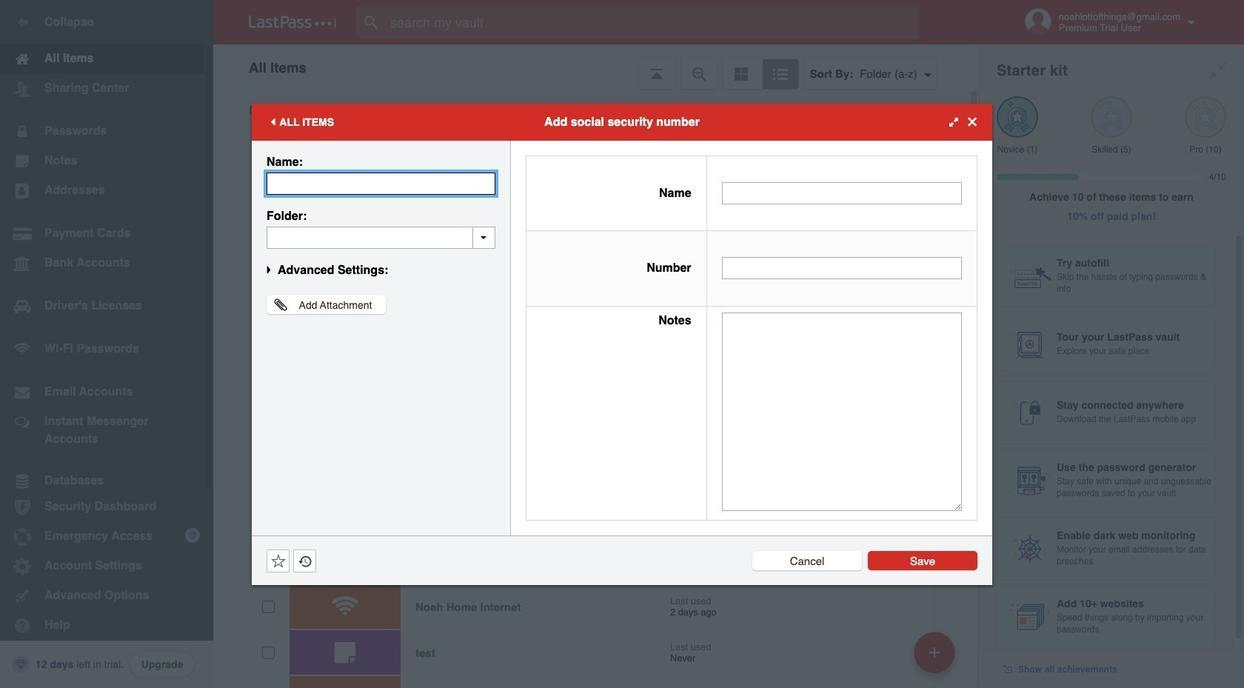 Task type: describe. For each thing, give the bounding box(es) containing it.
main navigation navigation
[[0, 0, 213, 688]]

new item image
[[929, 647, 940, 657]]



Task type: locate. For each thing, give the bounding box(es) containing it.
Search search field
[[357, 6, 949, 39]]

None text field
[[267, 172, 495, 194], [722, 182, 962, 204], [267, 226, 495, 248], [722, 257, 962, 279], [267, 172, 495, 194], [722, 182, 962, 204], [267, 226, 495, 248], [722, 257, 962, 279]]

vault options navigation
[[213, 44, 979, 89]]

search my vault text field
[[357, 6, 949, 39]]

new item navigation
[[909, 627, 964, 688]]

None text field
[[722, 312, 962, 511]]

dialog
[[252, 103, 992, 585]]

lastpass image
[[249, 16, 336, 29]]



Task type: vqa. For each thing, say whether or not it's contained in the screenshot.
Main navigation 'navigation'
yes



